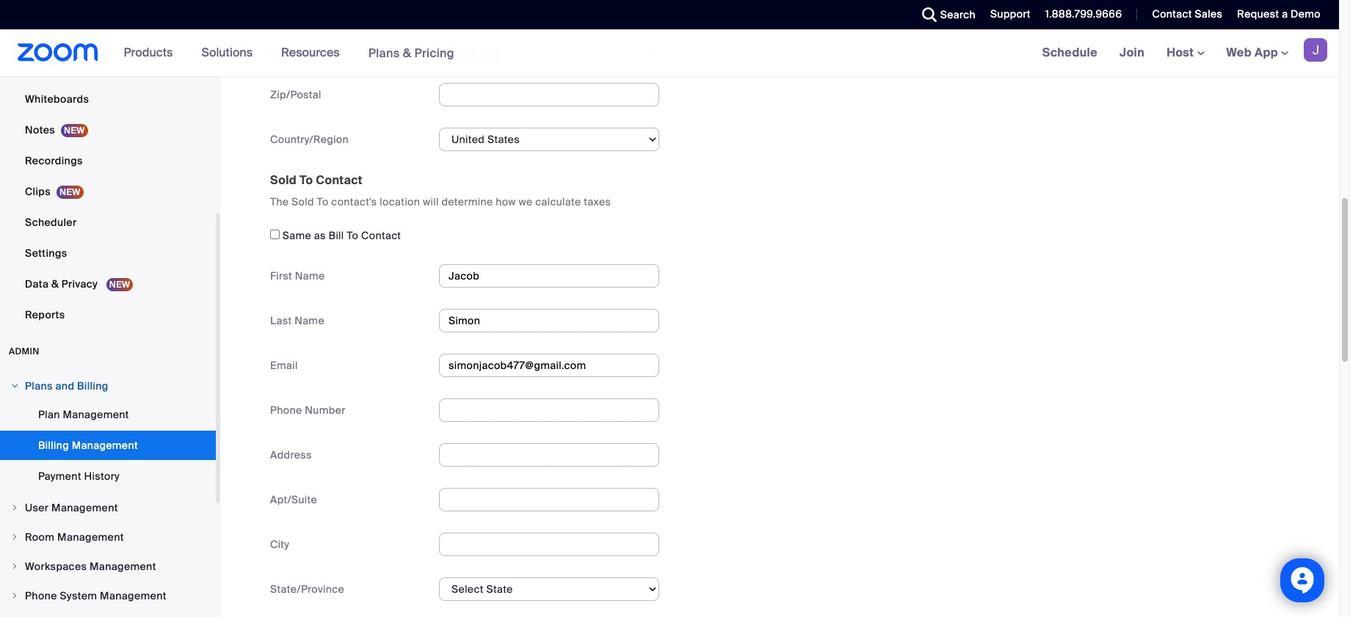 Task type: describe. For each thing, give the bounding box(es) containing it.
contact inside sold to contact the sold to contact's location will determine how we calculate taxes
[[316, 172, 363, 188]]

join link
[[1109, 29, 1156, 76]]

address
[[270, 448, 312, 462]]

schedule link
[[1031, 29, 1109, 76]]

plan management
[[38, 408, 129, 421]]

scheduler link
[[0, 208, 216, 237]]

devices
[[72, 62, 112, 75]]

workspaces management menu item
[[0, 553, 216, 581]]

as
[[314, 229, 326, 242]]

management for billing management
[[72, 439, 138, 452]]

calculate
[[535, 195, 581, 208]]

sold to contact the sold to contact's location will determine how we calculate taxes
[[270, 172, 611, 208]]

meetings navigation
[[1031, 29, 1339, 77]]

city
[[270, 538, 289, 551]]

right image for workspaces
[[10, 562, 19, 571]]

plans and billing
[[25, 380, 108, 393]]

contact's
[[331, 195, 377, 208]]

solutions button
[[201, 29, 259, 76]]

user management menu item
[[0, 494, 216, 522]]

reports link
[[0, 300, 216, 330]]

settings link
[[0, 239, 216, 268]]

1 vertical spatial sold
[[291, 195, 314, 208]]

plans and billing menu
[[0, 400, 216, 493]]

same
[[282, 229, 311, 242]]

how
[[496, 195, 516, 208]]

room
[[25, 531, 55, 544]]

bill
[[329, 229, 344, 242]]

plan
[[38, 408, 60, 421]]

same as bill to contact
[[280, 229, 401, 242]]

recordings
[[25, 154, 83, 167]]

billing management link
[[0, 431, 216, 460]]

the
[[270, 195, 289, 208]]

reports
[[25, 308, 65, 322]]

will
[[423, 195, 439, 208]]

determine
[[442, 195, 493, 208]]

we
[[519, 195, 533, 208]]

2 state/province from the top
[[270, 583, 345, 596]]

0 vertical spatial contact
[[1152, 7, 1192, 21]]

location
[[380, 195, 420, 208]]

demo
[[1291, 7, 1321, 21]]

admin menu menu
[[0, 372, 216, 618]]

billing management
[[38, 439, 138, 452]]

history
[[84, 470, 120, 483]]

payment
[[38, 470, 81, 483]]

data & privacy
[[25, 278, 100, 291]]

payment history link
[[0, 462, 216, 491]]

notes link
[[0, 115, 216, 145]]

personal menu menu
[[0, 0, 216, 331]]

request a demo
[[1237, 7, 1321, 21]]

1.888.799.9666
[[1045, 7, 1122, 21]]

plan management link
[[0, 400, 216, 430]]

privacy
[[62, 278, 98, 291]]

phone system management menu item
[[0, 582, 216, 610]]

1 state/province from the top
[[270, 47, 345, 60]]

web
[[1227, 45, 1252, 60]]

billing inside menu item
[[77, 380, 108, 393]]

personal devices link
[[0, 54, 216, 83]]

workspaces
[[25, 560, 87, 573]]

resources button
[[281, 29, 346, 76]]

support
[[991, 7, 1031, 21]]

zip/postal
[[270, 88, 321, 101]]

side navigation navigation
[[0, 0, 220, 618]]

user
[[25, 501, 49, 515]]

& for pricing
[[403, 45, 411, 61]]

last name
[[270, 314, 324, 327]]

pricing
[[414, 45, 454, 61]]

host button
[[1167, 45, 1205, 60]]

data & privacy link
[[0, 269, 216, 299]]

request
[[1237, 7, 1279, 21]]

phone for phone system management
[[25, 590, 57, 603]]

solutions
[[201, 45, 253, 60]]

user management
[[25, 501, 118, 515]]



Task type: locate. For each thing, give the bounding box(es) containing it.
right image inside room management menu item
[[10, 533, 19, 542]]

sold right the
[[291, 195, 314, 208]]

0 vertical spatial right image
[[10, 562, 19, 571]]

sold
[[270, 172, 297, 188], [291, 195, 314, 208]]

management for workspaces management
[[90, 560, 156, 573]]

to down country/region
[[300, 172, 313, 188]]

0 horizontal spatial phone
[[25, 590, 57, 603]]

state/province down "city"
[[270, 583, 345, 596]]

name for last name
[[295, 314, 324, 327]]

plans for plans and billing
[[25, 380, 53, 393]]

host
[[1167, 45, 1197, 60]]

contact down location
[[361, 229, 401, 242]]

sold up the
[[270, 172, 297, 188]]

to right bill
[[347, 229, 359, 242]]

to
[[300, 172, 313, 188], [317, 195, 329, 208], [347, 229, 359, 242]]

plans for plans & pricing
[[368, 45, 400, 61]]

search button
[[911, 0, 980, 29]]

0 horizontal spatial plans
[[25, 380, 53, 393]]

contact sales link
[[1141, 0, 1226, 29], [1152, 7, 1223, 21]]

1 horizontal spatial billing
[[77, 380, 108, 393]]

2 vertical spatial to
[[347, 229, 359, 242]]

name for first name
[[295, 269, 325, 283]]

products button
[[124, 29, 179, 76]]

right image inside the plans and billing menu item
[[10, 382, 19, 391]]

last
[[270, 314, 292, 327]]

1 right image from the top
[[10, 382, 19, 391]]

& inside data & privacy link
[[51, 278, 59, 291]]

management inside room management menu item
[[57, 531, 124, 544]]

1 vertical spatial right image
[[10, 504, 19, 513]]

management inside workspaces management menu item
[[90, 560, 156, 573]]

1 vertical spatial plans
[[25, 380, 53, 393]]

app
[[1255, 45, 1278, 60]]

management inside user management menu item
[[51, 501, 118, 515]]

management for plan management
[[63, 408, 129, 421]]

right image for room management
[[10, 533, 19, 542]]

clips link
[[0, 177, 216, 206]]

right image inside user management menu item
[[10, 504, 19, 513]]

search
[[940, 8, 976, 21]]

room management menu item
[[0, 524, 216, 551]]

plans inside product information navigation
[[368, 45, 400, 61]]

scheduler
[[25, 216, 77, 229]]

clips
[[25, 185, 51, 198]]

1 vertical spatial right image
[[10, 592, 19, 601]]

2 horizontal spatial to
[[347, 229, 359, 242]]

schedule
[[1042, 45, 1098, 60]]

personal devices
[[25, 62, 112, 75]]

management
[[63, 408, 129, 421], [72, 439, 138, 452], [51, 501, 118, 515], [57, 531, 124, 544], [90, 560, 156, 573], [100, 590, 167, 603]]

1 horizontal spatial to
[[317, 195, 329, 208]]

0 vertical spatial &
[[403, 45, 411, 61]]

plans and billing menu item
[[0, 372, 216, 400]]

data
[[25, 278, 49, 291]]

plans & pricing
[[368, 45, 454, 61]]

name right the first
[[295, 269, 325, 283]]

1 vertical spatial &
[[51, 278, 59, 291]]

settings
[[25, 247, 67, 260]]

& inside product information navigation
[[403, 45, 411, 61]]

None text field
[[439, 264, 659, 288], [439, 309, 659, 332], [439, 354, 659, 377], [439, 488, 659, 512], [439, 533, 659, 556], [439, 264, 659, 288], [439, 309, 659, 332], [439, 354, 659, 377], [439, 488, 659, 512], [439, 533, 659, 556]]

management down workspaces management menu item
[[100, 590, 167, 603]]

2 vertical spatial right image
[[10, 533, 19, 542]]

& left pricing
[[403, 45, 411, 61]]

first name
[[270, 269, 325, 283]]

0 vertical spatial phone
[[270, 404, 302, 417]]

0 vertical spatial right image
[[10, 382, 19, 391]]

1 vertical spatial state/province
[[270, 583, 345, 596]]

2 right image from the top
[[10, 504, 19, 513]]

phone number
[[270, 404, 346, 417]]

zoom logo image
[[18, 43, 98, 62]]

1 vertical spatial billing
[[38, 439, 69, 452]]

to left contact's
[[317, 195, 329, 208]]

request a demo link
[[1226, 0, 1339, 29], [1237, 7, 1321, 21]]

& for privacy
[[51, 278, 59, 291]]

& right data
[[51, 278, 59, 291]]

workspaces management
[[25, 560, 156, 573]]

banner containing products
[[0, 29, 1339, 77]]

profile picture image
[[1304, 38, 1328, 62]]

right image left system
[[10, 592, 19, 601]]

phone for phone number
[[270, 404, 302, 417]]

0 vertical spatial to
[[300, 172, 313, 188]]

1 vertical spatial contact
[[316, 172, 363, 188]]

email
[[270, 359, 298, 372]]

management inside billing management link
[[72, 439, 138, 452]]

web app
[[1227, 45, 1278, 60]]

name right last
[[295, 314, 324, 327]]

1 vertical spatial name
[[295, 314, 324, 327]]

management up history on the left bottom of the page
[[72, 439, 138, 452]]

contact left sales
[[1152, 7, 1192, 21]]

products
[[124, 45, 173, 60]]

0 horizontal spatial billing
[[38, 439, 69, 452]]

sales
[[1195, 7, 1223, 21]]

management for user management
[[51, 501, 118, 515]]

system
[[60, 590, 97, 603]]

admin
[[9, 346, 39, 358]]

phone system management
[[25, 590, 167, 603]]

support link
[[980, 0, 1034, 29], [991, 7, 1031, 21]]

phone down workspaces
[[25, 590, 57, 603]]

resources
[[281, 45, 340, 60]]

payment history
[[38, 470, 120, 483]]

phone left number
[[270, 404, 302, 417]]

personal
[[25, 62, 69, 75]]

plans left pricing
[[368, 45, 400, 61]]

right image for user management
[[10, 504, 19, 513]]

product information navigation
[[113, 29, 465, 77]]

1 name from the top
[[295, 269, 325, 283]]

1 vertical spatial to
[[317, 195, 329, 208]]

right image inside workspaces management menu item
[[10, 562, 19, 571]]

1 vertical spatial phone
[[25, 590, 57, 603]]

None text field
[[439, 0, 659, 20], [439, 83, 659, 106], [439, 399, 659, 422], [439, 443, 659, 467], [439, 0, 659, 20], [439, 83, 659, 106], [439, 399, 659, 422], [439, 443, 659, 467]]

name
[[295, 269, 325, 283], [295, 314, 324, 327]]

1 horizontal spatial &
[[403, 45, 411, 61]]

&
[[403, 45, 411, 61], [51, 278, 59, 291]]

country/region
[[270, 133, 349, 146]]

0 vertical spatial name
[[295, 269, 325, 283]]

contact up contact's
[[316, 172, 363, 188]]

phone
[[270, 404, 302, 417], [25, 590, 57, 603]]

management up workspaces management
[[57, 531, 124, 544]]

right image for phone
[[10, 592, 19, 601]]

billing inside menu
[[38, 439, 69, 452]]

billing down plan
[[38, 439, 69, 452]]

join
[[1120, 45, 1145, 60]]

0 horizontal spatial &
[[51, 278, 59, 291]]

right image left user
[[10, 504, 19, 513]]

None checkbox
[[270, 230, 280, 239]]

management inside plan management link
[[63, 408, 129, 421]]

3 right image from the top
[[10, 533, 19, 542]]

room management
[[25, 531, 124, 544]]

management for room management
[[57, 531, 124, 544]]

contact sales
[[1152, 7, 1223, 21]]

whiteboards link
[[0, 84, 216, 114]]

management down room management menu item
[[90, 560, 156, 573]]

right image down admin
[[10, 382, 19, 391]]

right image inside phone system management "menu item"
[[10, 592, 19, 601]]

banner
[[0, 29, 1339, 77]]

taxes
[[584, 195, 611, 208]]

right image
[[10, 562, 19, 571], [10, 592, 19, 601]]

right image
[[10, 382, 19, 391], [10, 504, 19, 513], [10, 533, 19, 542]]

contact
[[1152, 7, 1192, 21], [316, 172, 363, 188], [361, 229, 401, 242]]

management down the plans and billing menu item at the left bottom of page
[[63, 408, 129, 421]]

1 horizontal spatial phone
[[270, 404, 302, 417]]

state/province up zip/postal
[[270, 47, 345, 60]]

1 horizontal spatial plans
[[368, 45, 400, 61]]

0 horizontal spatial to
[[300, 172, 313, 188]]

plans & pricing link
[[368, 45, 454, 61], [368, 45, 454, 61]]

notes
[[25, 123, 55, 137]]

0 vertical spatial sold
[[270, 172, 297, 188]]

plans inside menu item
[[25, 380, 53, 393]]

1.888.799.9666 button
[[1034, 0, 1126, 29], [1045, 7, 1122, 21]]

billing right and
[[77, 380, 108, 393]]

first
[[270, 269, 292, 283]]

2 right image from the top
[[10, 592, 19, 601]]

0 vertical spatial state/province
[[270, 47, 345, 60]]

right image left 'room'
[[10, 533, 19, 542]]

whiteboards
[[25, 93, 89, 106]]

0 vertical spatial plans
[[368, 45, 400, 61]]

state/province
[[270, 47, 345, 60], [270, 583, 345, 596]]

web app button
[[1227, 45, 1289, 60]]

0 vertical spatial billing
[[77, 380, 108, 393]]

apt/suite
[[270, 493, 317, 506]]

right image left workspaces
[[10, 562, 19, 571]]

2 vertical spatial contact
[[361, 229, 401, 242]]

2 name from the top
[[295, 314, 324, 327]]

billing
[[77, 380, 108, 393], [38, 439, 69, 452]]

and
[[55, 380, 74, 393]]

plans left and
[[25, 380, 53, 393]]

a
[[1282, 7, 1288, 21]]

management inside phone system management "menu item"
[[100, 590, 167, 603]]

number
[[305, 404, 346, 417]]

phone inside "menu item"
[[25, 590, 57, 603]]

1 right image from the top
[[10, 562, 19, 571]]

management up room management
[[51, 501, 118, 515]]

recordings link
[[0, 146, 216, 175]]

right image for plans and billing
[[10, 382, 19, 391]]



Task type: vqa. For each thing, say whether or not it's contained in the screenshot.
"footer"
no



